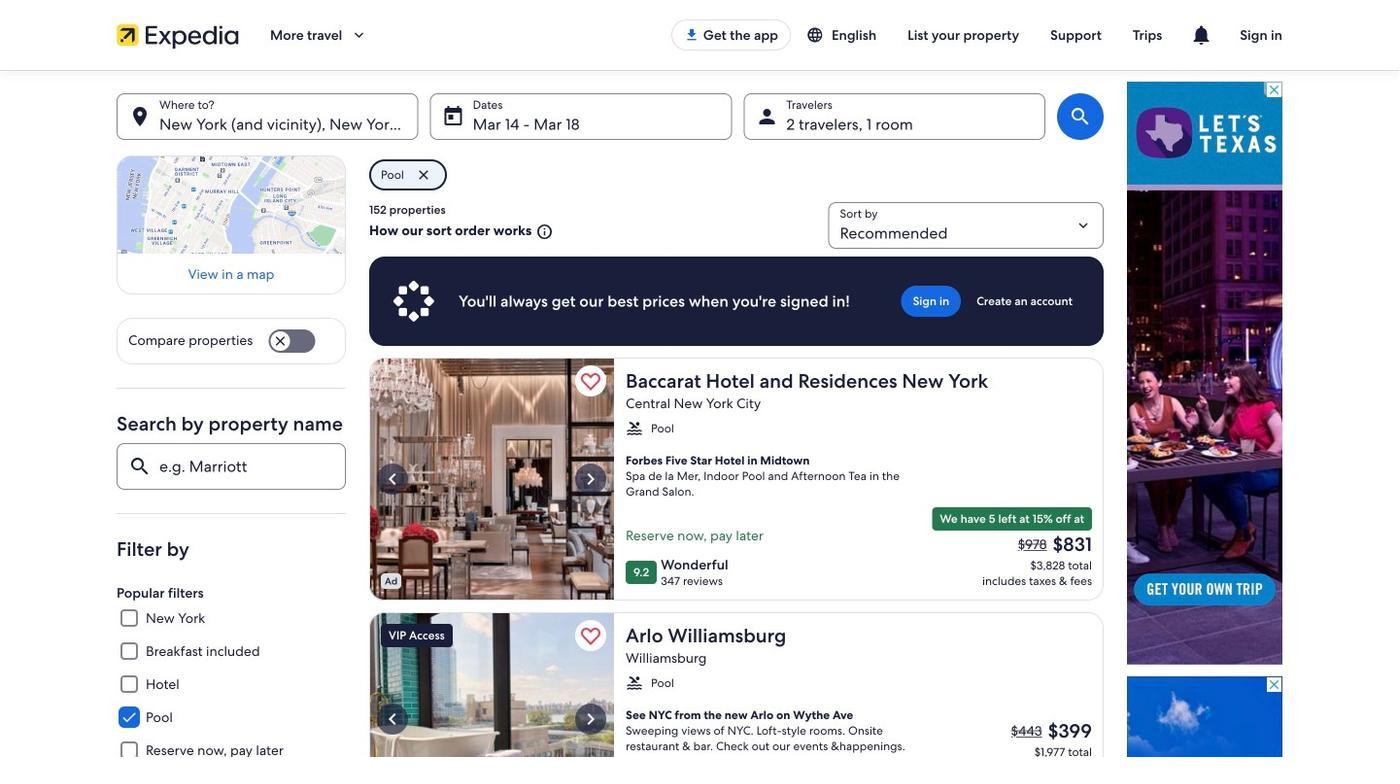 Task type: vqa. For each thing, say whether or not it's contained in the screenshot.
image 1 of 3. Spa. Baccarat Hotel and Residences New York
yes



Task type: locate. For each thing, give the bounding box(es) containing it.
1 horizontal spatial small image
[[807, 26, 832, 44]]

1 vertical spatial small image
[[532, 223, 553, 241]]

more travel image
[[350, 26, 368, 44]]

0 vertical spatial small image
[[626, 420, 644, 437]]

show next image for arlo williamsburg image
[[579, 708, 603, 731]]

2 small image from the top
[[626, 675, 644, 692]]

1 small image from the top
[[626, 420, 644, 437]]

small image for show next image for baccarat hotel and residences new york
[[626, 420, 644, 437]]

small image
[[807, 26, 832, 44], [532, 223, 553, 241]]

show next image for baccarat hotel and residences new york image
[[579, 468, 603, 491]]

0 vertical spatial small image
[[807, 26, 832, 44]]

small image
[[626, 420, 644, 437], [626, 675, 644, 692]]

show previous image for baccarat hotel and residences new york image
[[381, 468, 404, 491]]

0 horizontal spatial small image
[[532, 223, 553, 241]]

image 1 of 3. spa. baccarat hotel and residences new york image
[[369, 358, 614, 601]]

1 vertical spatial small image
[[626, 675, 644, 692]]

expedia logo image
[[117, 21, 239, 49]]

communication center icon image
[[1190, 23, 1213, 47]]



Task type: describe. For each thing, give the bounding box(es) containing it.
static map image image
[[117, 156, 346, 254]]

download the app button image
[[684, 27, 700, 43]]

show previous image for arlo williamsburg image
[[381, 708, 404, 731]]

small image for 'show next image for arlo williamsburg' at the bottom left
[[626, 675, 644, 692]]

image 1 of 3. poolside bar. arlo williamsburg image
[[369, 612, 614, 757]]

search image
[[1069, 105, 1093, 128]]



